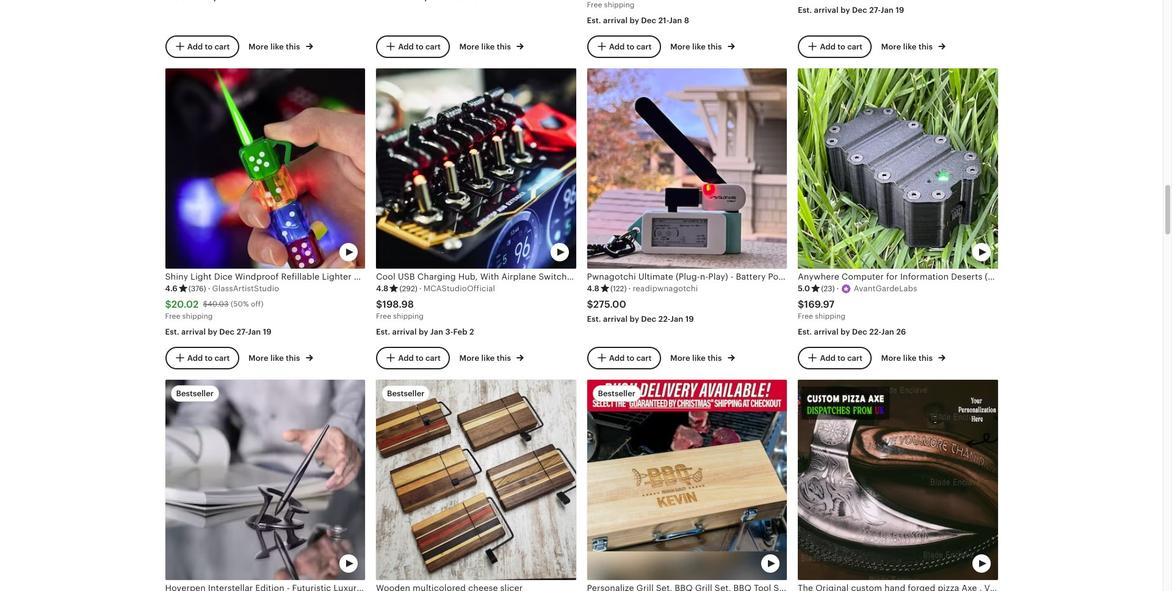 Task type: vqa. For each thing, say whether or not it's contained in the screenshot.
Rings to the top
no



Task type: locate. For each thing, give the bounding box(es) containing it.
$ down 5.0
[[798, 298, 805, 310]]

22- inside the '$ 275.00 est. arrival by dec 22-jan 19'
[[659, 315, 671, 324]]

1 horizontal spatial 27-
[[870, 5, 881, 15]]

20.02
[[172, 298, 199, 310]]

$ down 4.6
[[165, 298, 172, 310]]

2 horizontal spatial 19
[[896, 5, 905, 15]]

bestseller
[[176, 389, 214, 398], [387, 389, 425, 398], [598, 389, 636, 398]]

0 vertical spatial 22-
[[659, 315, 671, 324]]

22- left 26
[[870, 327, 882, 336]]

more like this
[[249, 42, 302, 52], [460, 42, 513, 52], [671, 42, 724, 52], [882, 42, 935, 52], [249, 354, 302, 363], [460, 354, 513, 363], [671, 354, 724, 363], [882, 354, 935, 363]]

dec inside the '$ 275.00 est. arrival by dec 22-jan 19'
[[642, 315, 657, 324]]

est. arrival by dec 21-jan 8
[[587, 16, 690, 25]]

like
[[271, 42, 284, 52], [482, 42, 495, 52], [693, 42, 706, 52], [904, 42, 917, 52], [271, 354, 284, 363], [482, 354, 495, 363], [693, 354, 706, 363], [904, 354, 917, 363]]

play)
[[709, 272, 729, 282]]

$ 20.02 $ 40.03 (50% off) free shipping
[[165, 298, 264, 321]]

· right (376) at the left of the page
[[208, 284, 210, 293]]

feb
[[453, 327, 468, 336]]

$ inside "$ 198.98 free shipping"
[[376, 298, 383, 310]]

arrival
[[814, 5, 839, 15], [603, 16, 628, 25], [603, 315, 628, 324], [181, 327, 206, 336], [392, 327, 417, 336], [814, 327, 839, 336]]

1 vertical spatial 19
[[686, 315, 694, 324]]

· right (122) on the right of the page
[[629, 284, 631, 293]]

1 horizontal spatial bestseller link
[[376, 380, 576, 591]]

4.6
[[165, 284, 178, 293]]

$ down the pwnagotchi
[[587, 298, 594, 310]]

$ inside $ 169.97 free shipping
[[798, 298, 805, 310]]

40.03
[[208, 300, 229, 309]]

free down '198.98'
[[376, 312, 391, 321]]

free down the 20.02
[[165, 312, 180, 321]]

this
[[286, 42, 300, 52], [497, 42, 511, 52], [708, 42, 722, 52], [919, 42, 933, 52], [286, 354, 300, 363], [497, 354, 511, 363], [708, 354, 722, 363], [919, 354, 933, 363]]

19 inside the '$ 275.00 est. arrival by dec 22-jan 19'
[[686, 315, 694, 324]]

2 vertical spatial 19
[[263, 327, 272, 336]]

bestseller for product video element related to personalize grill set, bbq grill set, bbq tool set, grilling tool set, men's grill gift, bbq gift set, custom grill set, custom bbq set image
[[598, 389, 636, 398]]

cart
[[215, 42, 230, 51], [426, 42, 441, 51], [637, 42, 652, 51], [848, 42, 863, 51], [215, 353, 230, 362], [426, 353, 441, 362], [637, 353, 652, 362], [848, 353, 863, 362]]

1 horizontal spatial 19
[[686, 315, 694, 324]]

2 4.8 from the left
[[587, 284, 600, 293]]

add to cart
[[187, 42, 230, 51], [398, 42, 441, 51], [609, 42, 652, 51], [820, 42, 863, 51], [187, 353, 230, 362], [398, 353, 441, 362], [609, 353, 652, 362], [820, 353, 863, 362]]

free inside "$ 198.98 free shipping"
[[376, 312, 391, 321]]

· right the '(23)'
[[837, 284, 839, 293]]

1 4.8 from the left
[[376, 284, 389, 293]]

$
[[165, 298, 172, 310], [376, 298, 383, 310], [587, 298, 594, 310], [798, 298, 805, 310], [203, 300, 208, 309]]

est.
[[798, 5, 813, 15], [587, 16, 601, 25], [587, 315, 601, 324], [165, 327, 179, 336], [376, 327, 390, 336], [798, 327, 813, 336]]

the original custom hand forged pizza axe , viking bearded camping axe, viking pizza cutter axe ,best christmas & anniversary gift for him image
[[798, 380, 998, 580]]

anywhere computer for information deserts (a.c.i.d) mini archive apocalypse no internet doomsday device off grid untraceable wifi hotspot image
[[798, 69, 998, 269]]

0 horizontal spatial 4.8
[[376, 284, 389, 293]]

1 vertical spatial 27-
[[237, 327, 248, 336]]

4.8 for 198.98
[[376, 284, 389, 293]]

bestseller link
[[165, 380, 365, 591], [376, 380, 576, 591], [587, 380, 787, 591]]

virtual
[[892, 272, 919, 282]]

0 vertical spatial 19
[[896, 5, 905, 15]]

shiny light dice windproof refillable lighter dice lighter cool gadget pocket lighter christmas gift for girl boy women friends gift image
[[165, 69, 365, 269]]

27-
[[870, 5, 881, 15], [237, 327, 248, 336]]

add to cart button
[[165, 35, 239, 58], [376, 35, 450, 58], [587, 35, 661, 58], [798, 35, 872, 58], [165, 347, 239, 369], [376, 347, 450, 369], [587, 347, 661, 369], [798, 347, 872, 369]]

(122)
[[611, 285, 627, 293]]

3 · from the left
[[629, 284, 631, 293]]

·
[[208, 284, 210, 293], [419, 284, 422, 293], [629, 284, 631, 293], [837, 284, 839, 293]]

1 vertical spatial est. arrival by dec 27-jan 19
[[165, 327, 272, 336]]

shipping down '198.98'
[[393, 312, 424, 321]]

0 horizontal spatial 19
[[263, 327, 272, 336]]

3 bestseller from the left
[[598, 389, 636, 398]]

0 horizontal spatial 22-
[[659, 315, 671, 324]]

shipping down 169.97
[[815, 312, 846, 321]]

by
[[841, 5, 851, 15], [630, 16, 640, 25], [630, 315, 640, 324], [208, 327, 217, 336], [419, 327, 428, 336], [841, 327, 851, 336]]

2 horizontal spatial bestseller link
[[587, 380, 787, 591]]

more like this link
[[249, 40, 313, 53], [460, 40, 524, 53], [671, 40, 735, 53], [882, 40, 946, 53], [249, 351, 313, 364], [460, 351, 524, 364], [671, 351, 735, 364], [882, 351, 946, 364]]

4.8 up '198.98'
[[376, 284, 389, 293]]

2
[[470, 327, 474, 336]]

and
[[874, 272, 890, 282]]

0 horizontal spatial bestseller link
[[165, 380, 365, 591]]

4 · from the left
[[837, 284, 839, 293]]

shipping
[[604, 1, 635, 9], [182, 312, 213, 321], [393, 312, 424, 321], [815, 312, 846, 321]]

0 vertical spatial 27-
[[870, 5, 881, 15]]

0 horizontal spatial bestseller
[[176, 389, 214, 398]]

1 · from the left
[[208, 284, 210, 293]]

jan
[[881, 5, 894, 15], [669, 16, 682, 25], [671, 315, 684, 324], [248, 327, 261, 336], [430, 327, 444, 336], [882, 327, 895, 336]]

jan inside the '$ 275.00 est. arrival by dec 22-jan 19'
[[671, 315, 684, 324]]

· right (292) at the top left of the page
[[419, 284, 422, 293]]

5.0
[[798, 284, 811, 293]]

product video element for cool usb charging hub, with airplane switches and app-controlled rgb lights, original & one-of-a-kind design, 6 ports, unique gifts for men image
[[376, 69, 576, 269]]

est. inside the '$ 275.00 est. arrival by dec 22-jan 19'
[[587, 315, 601, 324]]

pet
[[922, 272, 935, 282]]

hoverpen interstellar edition - futuristic luxury pen made with aerospace alloys, unique executive pen, christmas gifts, gadgets for men image
[[165, 380, 365, 580]]

add
[[187, 42, 203, 51], [398, 42, 414, 51], [609, 42, 625, 51], [820, 42, 836, 51], [187, 353, 203, 362], [398, 353, 414, 362], [609, 353, 625, 362], [820, 353, 836, 362]]

$ for 275.00
[[587, 298, 594, 310]]

$ 198.98 free shipping
[[376, 298, 424, 321]]

est. arrival by dec 22-jan 26
[[798, 327, 907, 336]]

est. arrival by dec 27-jan 19
[[798, 5, 905, 15], [165, 327, 272, 336]]

free down 169.97
[[798, 312, 813, 321]]

0 vertical spatial est. arrival by dec 27-jan 19
[[798, 5, 905, 15]]

1 bestseller from the left
[[176, 389, 214, 398]]

19
[[896, 5, 905, 15], [686, 315, 694, 324], [263, 327, 272, 336]]

2 · from the left
[[419, 284, 422, 293]]

more
[[249, 42, 269, 52], [460, 42, 480, 52], [671, 42, 691, 52], [882, 42, 902, 52], [249, 354, 269, 363], [460, 354, 480, 363], [671, 354, 691, 363], [882, 354, 902, 363]]

4.8 down the pwnagotchi
[[587, 284, 600, 293]]

2 horizontal spatial bestseller
[[598, 389, 636, 398]]

22-
[[659, 315, 671, 324], [870, 327, 882, 336]]

product video element for the original custom hand forged pizza axe , viking bearded camping axe, viking pizza cutter axe ,best christmas & anniversary gift for him image
[[798, 380, 998, 580]]

1 horizontal spatial est. arrival by dec 27-jan 19
[[798, 5, 905, 15]]

by inside the '$ 275.00 est. arrival by dec 22-jan 19'
[[630, 315, 640, 324]]

(292)
[[400, 285, 418, 293]]

battery
[[736, 272, 766, 282]]

shipping down the 20.02
[[182, 312, 213, 321]]

off)
[[251, 300, 264, 309]]

1 horizontal spatial bestseller
[[387, 389, 425, 398]]

dec
[[853, 5, 868, 15], [642, 16, 657, 25], [642, 315, 657, 324], [219, 327, 235, 336], [853, 327, 868, 336]]

to
[[205, 42, 213, 51], [416, 42, 424, 51], [627, 42, 635, 51], [838, 42, 846, 51], [205, 353, 213, 362], [416, 353, 424, 362], [627, 353, 635, 362], [838, 353, 846, 362]]

3-
[[446, 327, 454, 336]]

device
[[843, 272, 872, 282]]

free
[[587, 1, 602, 9], [165, 312, 180, 321], [376, 312, 391, 321], [798, 312, 813, 321]]

wooden multicolored cheese slicer image
[[376, 380, 576, 580]]

(plug-
[[676, 272, 700, 282]]

4.8
[[376, 284, 389, 293], [587, 284, 600, 293]]

169.97
[[805, 298, 835, 310]]

bestseller for product video element related to the hoverpen interstellar edition - futuristic luxury pen made with aerospace alloys, unique executive pen, christmas gifts, gadgets for men image
[[176, 389, 214, 398]]

1 horizontal spatial 4.8
[[587, 284, 600, 293]]

$ inside the '$ 275.00 est. arrival by dec 22-jan 19'
[[587, 298, 594, 310]]

product video element
[[165, 69, 365, 269], [376, 69, 576, 269], [798, 69, 998, 269], [165, 380, 365, 580], [587, 380, 787, 580], [798, 380, 998, 580]]

22- down ultimate
[[659, 315, 671, 324]]

1 vertical spatial 22-
[[870, 327, 882, 336]]

$ up the est. arrival by jan 3-feb 2
[[376, 298, 383, 310]]



Task type: describe. For each thing, give the bounding box(es) containing it.
21-
[[659, 16, 669, 25]]

product video element for the anywhere computer for information deserts (a.c.i.d) mini archive apocalypse no internet doomsday device off grid untraceable wifi hotspot image
[[798, 69, 998, 269]]

est. arrival by jan 3-feb 2
[[376, 327, 474, 336]]

· for 198.98
[[419, 284, 422, 293]]

0 horizontal spatial 27-
[[237, 327, 248, 336]]

free inside $ 169.97 free shipping
[[798, 312, 813, 321]]

1 bestseller link from the left
[[165, 380, 365, 591]]

ultimate
[[639, 272, 674, 282]]

free up est. arrival by dec 21-jan 8
[[587, 1, 602, 9]]

8
[[684, 16, 690, 25]]

personalize grill set, bbq grill set, bbq tool set, grilling tool set, men's grill gift, bbq gift set, custom grill set, custom bbq set image
[[587, 380, 787, 580]]

product video element for shiny light dice windproof refillable lighter dice lighter cool gadget pocket lighter christmas gift for girl boy women friends gift image
[[165, 69, 365, 269]]

$ for 198.98
[[376, 298, 383, 310]]

(23)
[[822, 285, 835, 293]]

4.8 for 275.00
[[587, 284, 600, 293]]

shipping inside $ 20.02 $ 40.03 (50% off) free shipping
[[182, 312, 213, 321]]

1 horizontal spatial 22-
[[870, 327, 882, 336]]

· for 169.97
[[837, 284, 839, 293]]

shipping inside $ 169.97 free shipping
[[815, 312, 846, 321]]

-
[[731, 272, 734, 282]]

198.98
[[383, 298, 414, 310]]

free shipping
[[587, 1, 635, 9]]

arrival inside the '$ 275.00 est. arrival by dec 22-jan 19'
[[603, 315, 628, 324]]

275.00
[[594, 298, 627, 310]]

pwnagotchi
[[587, 272, 636, 282]]

product video element for the hoverpen interstellar edition - futuristic luxury pen made with aerospace alloys, unique executive pen, christmas gifts, gadgets for men image
[[165, 380, 365, 580]]

$ 169.97 free shipping
[[798, 298, 846, 321]]

powered
[[769, 272, 805, 282]]

2 bestseller from the left
[[387, 389, 425, 398]]

$ down (376) at the left of the page
[[203, 300, 208, 309]]

$ for 169.97
[[798, 298, 805, 310]]

pwnagotchi ultimate (plug-n-play) - battery powered hacking device and virtual pet
[[587, 272, 935, 282]]

pwnagotchi ultimate (plug-n-play) - battery powered hacking device and virtual pet image
[[587, 69, 787, 269]]

(376)
[[189, 285, 206, 293]]

26
[[897, 327, 907, 336]]

cool usb charging hub, with airplane switches and app-controlled rgb lights, original & one-of-a-kind design, 6 ports, unique gifts for men image
[[376, 69, 576, 269]]

hacking
[[807, 272, 841, 282]]

shipping inside "$ 198.98 free shipping"
[[393, 312, 424, 321]]

$ for 20.02
[[165, 298, 172, 310]]

(50%
[[231, 300, 249, 309]]

3 bestseller link from the left
[[587, 380, 787, 591]]

product video element for personalize grill set, bbq grill set, bbq tool set, grilling tool set, men's grill gift, bbq gift set, custom grill set, custom bbq set image
[[587, 380, 787, 580]]

0 horizontal spatial est. arrival by dec 27-jan 19
[[165, 327, 272, 336]]

· for 20.02
[[208, 284, 210, 293]]

shipping up est. arrival by dec 21-jan 8
[[604, 1, 635, 9]]

$ 275.00 est. arrival by dec 22-jan 19
[[587, 298, 694, 324]]

n-
[[700, 272, 709, 282]]

2 bestseller link from the left
[[376, 380, 576, 591]]

free inside $ 20.02 $ 40.03 (50% off) free shipping
[[165, 312, 180, 321]]



